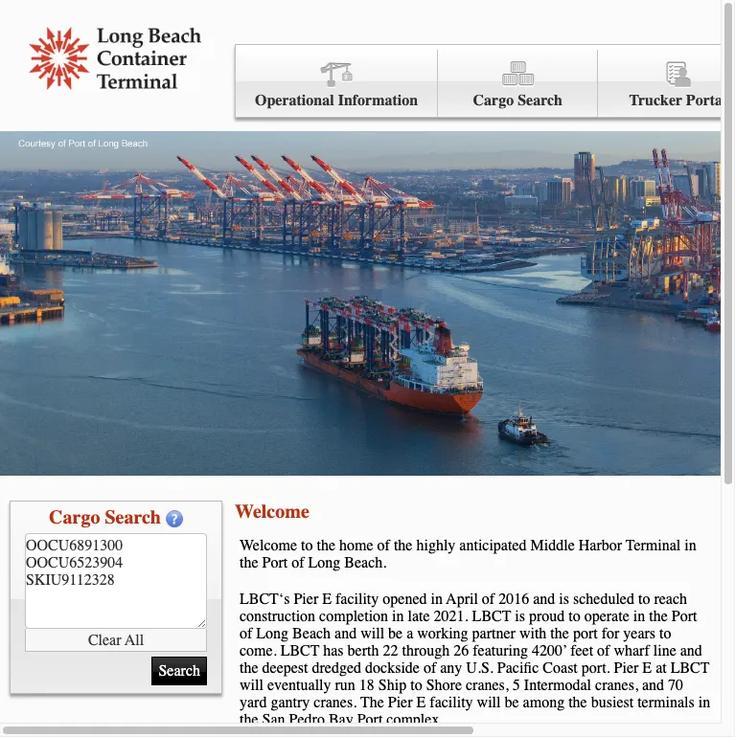 Task type: describe. For each thing, give the bounding box(es) containing it.
long inside welcome to the home of the highly anticipated middle harbor terminal in the port of long beach.
[[308, 555, 341, 572]]

the up yard
[[240, 660, 258, 678]]

scheduled
[[573, 591, 634, 609]]

dockside
[[365, 660, 420, 678]]

to right years
[[659, 626, 671, 643]]

operational information link
[[236, 50, 438, 118]]

0 vertical spatial search
[[518, 92, 563, 109]]

1 horizontal spatial will
[[360, 626, 384, 643]]

menu bar containing operational information
[[235, 44, 735, 118]]

0 horizontal spatial pier
[[294, 591, 318, 609]]

terminal
[[626, 538, 681, 555]]

1 horizontal spatial lbct
[[472, 609, 511, 626]]

1 horizontal spatial port
[[357, 712, 383, 729]]

to left reach
[[638, 591, 650, 609]]

come.
[[240, 643, 277, 660]]

to right ship
[[410, 678, 422, 695]]

busiest
[[591, 695, 634, 712]]

among
[[523, 695, 565, 712]]

home
[[339, 538, 373, 555]]

eventually
[[267, 678, 331, 695]]

clear all button
[[25, 630, 207, 653]]

pedro
[[289, 712, 325, 729]]

cargo search link
[[438, 50, 598, 118]]

0 vertical spatial cargo search
[[473, 92, 563, 109]]

for
[[601, 626, 619, 643]]

1 vertical spatial facility
[[430, 695, 473, 712]]

a
[[406, 626, 413, 643]]

0 vertical spatial cargo
[[473, 92, 514, 109]]

opened
[[383, 591, 427, 609]]

u.s.
[[466, 660, 493, 678]]

1 vertical spatial be
[[505, 695, 519, 712]]

and right 2016
[[533, 591, 555, 609]]

late
[[408, 609, 430, 626]]

1 cranes, from the left
[[466, 678, 509, 695]]

26
[[454, 643, 469, 660]]

through
[[402, 643, 450, 660]]

the left home
[[317, 538, 335, 555]]

Enter container numbers and/ or booking numbers. text field
[[25, 534, 207, 630]]

0 vertical spatial be
[[388, 626, 403, 643]]

beach.
[[344, 555, 386, 572]]

berth
[[347, 643, 379, 660]]

of right home
[[377, 538, 390, 555]]

the left port
[[550, 626, 569, 643]]

of up construction
[[292, 555, 304, 572]]

2 horizontal spatial pier
[[614, 660, 639, 678]]

operate
[[584, 609, 629, 626]]

2016
[[498, 591, 529, 609]]

with
[[519, 626, 547, 643]]

complex.
[[386, 712, 443, 729]]

yard
[[240, 695, 267, 712]]

long inside lbct's pier e facility opened in april of 2016 and is scheduled to reach construction completion in late 2021.  lbct is proud to operate in the port of long beach and will be a working partner with the port for years to come.  lbct has berth 22 through 26 featuring 4200' feet of wharf line and the deepest dredged dockside of any u.s. pacific coast port. pier e at lbct will eventually run 18 ship to shore cranes, 5 intermodal cranes, and 70 yard gantry cranes. the pier e facility will be among the busiest terminals in the san pedro bay port complex.
[[256, 626, 289, 643]]

partner
[[472, 626, 515, 643]]

0 horizontal spatial lbct
[[280, 643, 320, 660]]

of right feet
[[597, 643, 610, 660]]

2 cranes, from the left
[[595, 678, 638, 695]]

lbct's
[[240, 591, 290, 609]]

operational information
[[255, 92, 418, 109]]

intermodal
[[524, 678, 591, 695]]

4200'
[[532, 643, 567, 660]]

run
[[335, 678, 355, 695]]

port.
[[581, 660, 610, 678]]

2021.
[[434, 609, 468, 626]]

welcome for welcome
[[235, 501, 309, 523]]

the left "san"
[[240, 712, 258, 729]]

the right among
[[568, 695, 587, 712]]

5
[[513, 678, 520, 695]]

in right 70
[[698, 695, 710, 712]]

at
[[656, 660, 667, 678]]

of down lbct's
[[240, 626, 252, 643]]

0 horizontal spatial is
[[515, 609, 525, 626]]

operational
[[255, 92, 334, 109]]

port inside welcome to the home of the highly anticipated middle harbor terminal in the port of long beach.
[[262, 555, 288, 572]]

70
[[668, 678, 683, 695]]

beach
[[292, 626, 331, 643]]

welcome for welcome to the home of the highly anticipated middle harbor terminal in the port of long beach.
[[240, 538, 297, 555]]

and left 70
[[642, 678, 664, 695]]

the left highly
[[394, 538, 412, 555]]

of left any on the bottom right
[[423, 660, 436, 678]]

0 horizontal spatial cargo search
[[49, 507, 161, 529]]

pacific
[[497, 660, 539, 678]]

bay
[[329, 712, 353, 729]]

in right late on the bottom right of the page
[[431, 591, 443, 609]]



Task type: locate. For each thing, give the bounding box(es) containing it.
working
[[417, 626, 468, 643]]

is left scheduled
[[559, 591, 569, 609]]

terminals
[[637, 695, 694, 712]]

in right operate
[[633, 609, 645, 626]]

1 vertical spatial search
[[105, 507, 161, 529]]

1 horizontal spatial e
[[416, 695, 426, 712]]

22
[[383, 643, 398, 660]]

0 vertical spatial pier
[[294, 591, 318, 609]]

cranes, left 5
[[466, 678, 509, 695]]

the up 'line'
[[649, 609, 668, 626]]

facility down beach.
[[335, 591, 379, 609]]

1 vertical spatial cargo search
[[49, 507, 161, 529]]

any
[[440, 660, 462, 678]]

0 vertical spatial long
[[308, 555, 341, 572]]

long down lbct's
[[256, 626, 289, 643]]

will down come.
[[240, 678, 263, 695]]

to right proud
[[568, 609, 580, 626]]

the up lbct's
[[240, 555, 258, 572]]

long
[[308, 555, 341, 572], [256, 626, 289, 643]]

gantry
[[271, 695, 310, 712]]

e
[[322, 591, 332, 609], [642, 660, 652, 678], [416, 695, 426, 712]]

in right terminal
[[684, 538, 696, 555]]

harbor
[[579, 538, 622, 555]]

of left 2016
[[482, 591, 495, 609]]

facility down any on the bottom right
[[430, 695, 473, 712]]

2 vertical spatial e
[[416, 695, 426, 712]]

0 horizontal spatial long
[[256, 626, 289, 643]]

shore
[[426, 678, 462, 695]]

april
[[446, 591, 478, 609]]

1 horizontal spatial be
[[505, 695, 519, 712]]

lbct
[[472, 609, 511, 626], [280, 643, 320, 660], [670, 660, 710, 678]]

None submit
[[152, 657, 207, 686]]

0 horizontal spatial cranes,
[[466, 678, 509, 695]]

welcome to the home of the highly anticipated middle harbor terminal in the port of long beach.
[[240, 538, 696, 572]]

dredged
[[312, 660, 361, 678]]

the
[[317, 538, 335, 555], [394, 538, 412, 555], [240, 555, 258, 572], [649, 609, 668, 626], [550, 626, 569, 643], [240, 660, 258, 678], [568, 695, 587, 712], [240, 712, 258, 729]]

port up 'line'
[[672, 609, 697, 626]]

1 horizontal spatial search
[[518, 92, 563, 109]]

1 vertical spatial cargo
[[49, 507, 100, 529]]

trucker
[[629, 92, 682, 109]]

the
[[360, 695, 384, 712]]

coast
[[543, 660, 578, 678]]

cranes,
[[466, 678, 509, 695], [595, 678, 638, 695]]

to
[[301, 538, 313, 555], [638, 591, 650, 609], [568, 609, 580, 626], [659, 626, 671, 643], [410, 678, 422, 695]]

1 horizontal spatial cranes,
[[595, 678, 638, 695]]

completion
[[319, 609, 388, 626]]

is
[[559, 591, 569, 609], [515, 609, 525, 626]]

2 horizontal spatial port
[[672, 609, 697, 626]]

1 horizontal spatial is
[[559, 591, 569, 609]]

clear all
[[88, 632, 144, 649]]

cranes, down wharf
[[595, 678, 638, 695]]

1 horizontal spatial long
[[308, 555, 341, 572]]

0 horizontal spatial search
[[105, 507, 161, 529]]

line
[[653, 643, 676, 660]]

1 vertical spatial port
[[672, 609, 697, 626]]

e left the at
[[642, 660, 652, 678]]

featuring
[[473, 643, 528, 660]]

1 vertical spatial e
[[642, 660, 652, 678]]

port
[[573, 626, 598, 643]]

lbct left has
[[280, 643, 320, 660]]

has
[[323, 643, 344, 660]]

wharf
[[614, 643, 649, 660]]

feet
[[570, 643, 593, 660]]

welcome inside welcome to the home of the highly anticipated middle harbor terminal in the port of long beach.
[[240, 538, 297, 555]]

0 horizontal spatial facility
[[335, 591, 379, 609]]

facility
[[335, 591, 379, 609], [430, 695, 473, 712]]

1 vertical spatial pier
[[614, 660, 639, 678]]

0 horizontal spatial be
[[388, 626, 403, 643]]

1 vertical spatial welcome
[[240, 538, 297, 555]]

18
[[359, 678, 375, 695]]

will left 5
[[477, 695, 501, 712]]

be left 'a'
[[388, 626, 403, 643]]

0 horizontal spatial port
[[262, 555, 288, 572]]

0 horizontal spatial e
[[322, 591, 332, 609]]

0 horizontal spatial will
[[240, 678, 263, 695]]

pier
[[294, 591, 318, 609], [614, 660, 639, 678], [388, 695, 413, 712]]

of
[[377, 538, 390, 555], [292, 555, 304, 572], [482, 591, 495, 609], [240, 626, 252, 643], [597, 643, 610, 660], [423, 660, 436, 678]]

ship
[[378, 678, 407, 695]]

0 vertical spatial welcome
[[235, 501, 309, 523]]

cargo
[[473, 92, 514, 109], [49, 507, 100, 529]]

welcome
[[235, 501, 309, 523], [240, 538, 297, 555]]

to inside welcome to the home of the highly anticipated middle harbor terminal in the port of long beach.
[[301, 538, 313, 555]]

2 horizontal spatial lbct
[[670, 660, 710, 678]]

will
[[360, 626, 384, 643], [240, 678, 263, 695], [477, 695, 501, 712]]

e up beach
[[322, 591, 332, 609]]

in
[[684, 538, 696, 555], [431, 591, 443, 609], [392, 609, 404, 626], [633, 609, 645, 626], [698, 695, 710, 712]]

1 horizontal spatial facility
[[430, 695, 473, 712]]

highly
[[416, 538, 456, 555]]

in inside welcome to the home of the highly anticipated middle harbor terminal in the port of long beach.
[[684, 538, 696, 555]]

in left late on the bottom right of the page
[[392, 609, 404, 626]]

1 horizontal spatial pier
[[388, 695, 413, 712]]

lbct's pier e facility opened in april of 2016 and is scheduled to reach construction completion in late 2021.  lbct is proud to operate in the port of long beach and will be a working partner with the port for years to come.  lbct has berth 22 through 26 featuring 4200' feet of wharf line and the deepest dredged dockside of any u.s. pacific coast port. pier e at lbct will eventually run 18 ship to shore cranes, 5 intermodal cranes, and 70 yard gantry cranes. the pier e facility will be among the busiest terminals in the san pedro bay port complex.
[[240, 591, 710, 729]]

to left home
[[301, 538, 313, 555]]

information
[[338, 92, 418, 109]]

pier right the on the bottom
[[388, 695, 413, 712]]

menu bar
[[235, 44, 735, 118]]

0 horizontal spatial cargo
[[49, 507, 100, 529]]

be left among
[[505, 695, 519, 712]]

1 horizontal spatial cargo
[[473, 92, 514, 109]]

is left proud
[[515, 609, 525, 626]]

2 horizontal spatial e
[[642, 660, 652, 678]]

proud
[[529, 609, 565, 626]]

and right beach
[[335, 626, 357, 643]]

middle
[[530, 538, 575, 555]]

trucker portal link
[[598, 50, 735, 118]]

anticipated
[[459, 538, 527, 555]]

0 vertical spatial port
[[262, 555, 288, 572]]

cargo search
[[473, 92, 563, 109], [49, 507, 161, 529]]

0 vertical spatial facility
[[335, 591, 379, 609]]

and
[[533, 591, 555, 609], [335, 626, 357, 643], [680, 643, 702, 660], [642, 678, 664, 695]]

1 vertical spatial long
[[256, 626, 289, 643]]

lbct up the featuring
[[472, 609, 511, 626]]

0 vertical spatial e
[[322, 591, 332, 609]]

trucker portal
[[629, 92, 727, 109]]

and right 'line'
[[680, 643, 702, 660]]

deepest
[[262, 660, 308, 678]]

clear
[[88, 632, 121, 649]]

lbct right the at
[[670, 660, 710, 678]]

reach
[[654, 591, 687, 609]]

port
[[262, 555, 288, 572], [672, 609, 697, 626], [357, 712, 383, 729]]

years
[[623, 626, 656, 643]]

pier up beach
[[294, 591, 318, 609]]

cranes.
[[314, 695, 357, 712]]

e left the shore
[[416, 695, 426, 712]]

construction
[[240, 609, 315, 626]]

2 vertical spatial pier
[[388, 695, 413, 712]]

will left 'a'
[[360, 626, 384, 643]]

all
[[125, 632, 144, 649]]

be
[[388, 626, 403, 643], [505, 695, 519, 712]]

port up lbct's
[[262, 555, 288, 572]]

long left beach.
[[308, 555, 341, 572]]

san
[[262, 712, 285, 729]]

portal
[[686, 92, 727, 109]]

port right bay
[[357, 712, 383, 729]]

search
[[518, 92, 563, 109], [105, 507, 161, 529]]

pier right port.
[[614, 660, 639, 678]]

1 horizontal spatial cargo search
[[473, 92, 563, 109]]

2 vertical spatial port
[[357, 712, 383, 729]]

2 horizontal spatial will
[[477, 695, 501, 712]]



Task type: vqa. For each thing, say whether or not it's contained in the screenshot.
Welcome for Welcome to the home of the highly anticipated Middle Harbor Terminal in the Port of Long Beach.
yes



